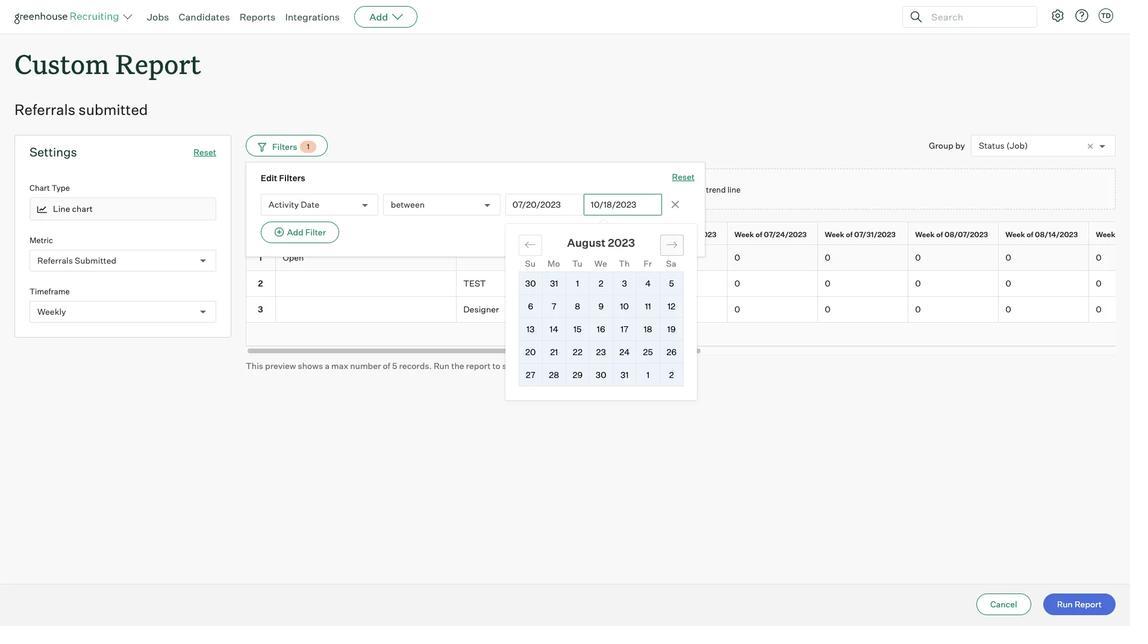 Task type: vqa. For each thing, say whether or not it's contained in the screenshot.
exclude migrated candidates 'checkbox'
no



Task type: locate. For each thing, give the bounding box(es) containing it.
1 vertical spatial reset
[[672, 172, 695, 182]]

1 vertical spatial 3
[[258, 304, 263, 314]]

1
[[307, 142, 310, 151], [259, 252, 262, 263], [576, 278, 579, 288], [647, 370, 650, 380]]

of for 07/31/2023
[[846, 230, 853, 239]]

status (job) up open at the left top of page
[[283, 230, 327, 239]]

1 horizontal spatial reset link
[[672, 171, 695, 184]]

preview
[[265, 361, 296, 371]]

week of 08/14/2023
[[1006, 230, 1078, 239]]

row containing 1
[[246, 245, 1130, 271]]

week of 08/14/2023 column header
[[999, 222, 1092, 247]]

1 horizontal spatial 19
[[667, 324, 676, 334]]

10
[[620, 301, 629, 311]]

30 down su
[[525, 278, 536, 288]]

referrals up settings
[[14, 101, 75, 119]]

30 button
[[519, 272, 542, 294], [590, 364, 613, 386]]

1 vertical spatial 30 button
[[590, 364, 613, 386]]

3 down the 2 cell
[[258, 304, 263, 314]]

row up sa
[[246, 222, 1130, 247]]

status (job)
[[979, 141, 1028, 151], [283, 230, 327, 239]]

week inside week of 07/31/2023 column header
[[825, 230, 844, 239]]

11
[[645, 301, 651, 311]]

of
[[665, 230, 672, 239], [756, 230, 762, 239], [846, 230, 853, 239], [936, 230, 943, 239], [1027, 230, 1033, 239], [1117, 230, 1124, 239], [383, 361, 390, 371]]

1 button down tu
[[566, 272, 589, 294]]

filters right edit
[[279, 173, 305, 183]]

0 horizontal spatial 19
[[554, 278, 562, 289]]

7 button
[[543, 295, 566, 317]]

3 cell
[[246, 297, 276, 323]]

3 week from the left
[[825, 230, 844, 239]]

referrals for referrals submitted
[[37, 255, 73, 266]]

td
[[1101, 11, 1111, 20]]

12 button
[[660, 295, 683, 317]]

3 button
[[613, 272, 636, 294]]

0 horizontal spatial report
[[466, 361, 491, 371]]

25 button
[[637, 341, 660, 363]]

row down 5 button
[[246, 297, 1130, 323]]

status (job) right by
[[979, 141, 1028, 151]]

2 for the bottommost 2 button
[[669, 370, 674, 380]]

report inside button
[[1075, 599, 1102, 610]]

custom report
[[14, 46, 201, 81]]

1 up the 2 cell
[[259, 252, 262, 263]]

0 vertical spatial 31 button
[[543, 272, 566, 294]]

3 down th
[[622, 278, 627, 288]]

0 vertical spatial run
[[638, 185, 652, 195]]

1 vertical spatial filters
[[279, 173, 305, 183]]

0 vertical spatial 19
[[554, 278, 562, 289]]

4 row from the top
[[246, 297, 1130, 323]]

chart
[[30, 183, 50, 193]]

0 horizontal spatial 2
[[258, 278, 263, 289]]

week inside week of 08/07/2023 column header
[[915, 230, 935, 239]]

to
[[679, 185, 686, 195], [492, 361, 500, 371]]

requisition id
[[554, 230, 603, 239]]

1 button down 25
[[637, 364, 660, 386]]

(job)
[[1006, 141, 1028, 151], [307, 230, 327, 239]]

31 down mo
[[550, 278, 558, 288]]

0 vertical spatial status
[[979, 141, 1005, 151]]

1 vertical spatial report
[[466, 361, 491, 371]]

the
[[451, 361, 464, 371]]

of for 08/14/2023
[[1027, 230, 1033, 239]]

week left the 08/07/2023
[[915, 230, 935, 239]]

week up fr
[[644, 230, 664, 239]]

0 vertical spatial 2 button
[[590, 272, 613, 294]]

edit
[[261, 173, 277, 183]]

trend
[[706, 185, 726, 195]]

0 horizontal spatial report
[[115, 46, 201, 81]]

5 down sa
[[669, 278, 674, 288]]

2 horizontal spatial 2
[[669, 370, 674, 380]]

26 button
[[660, 341, 683, 363]]

requisition
[[554, 230, 594, 239]]

0 horizontal spatial 30
[[525, 278, 536, 288]]

week inside week of 08/14/2023 column header
[[1006, 230, 1025, 239]]

1 cell
[[246, 245, 276, 271]]

19 down mo
[[554, 278, 562, 289]]

referrals down metric
[[37, 255, 73, 266]]

week inside week of 07/20/2023 column header
[[644, 230, 664, 239]]

report
[[115, 46, 201, 81], [1075, 599, 1102, 610]]

1 vertical spatial add
[[287, 227, 303, 237]]

week left 08/14/2023
[[1006, 230, 1025, 239]]

1 horizontal spatial 07/20/2023
[[673, 230, 716, 239]]

11 button
[[637, 295, 660, 317]]

0 horizontal spatial 2 button
[[590, 272, 613, 294]]

2 down 26
[[669, 370, 674, 380]]

filters right the filter image on the top left of the page
[[272, 141, 297, 152]]

19 up "26" button
[[667, 324, 676, 334]]

move forward to switch to the next month image
[[666, 239, 678, 251]]

1 horizontal spatial 3
[[622, 278, 627, 288]]

1 right the filter image on the top left of the page
[[307, 142, 310, 151]]

referrals for referrals submitted
[[14, 101, 75, 119]]

1 horizontal spatial 1 button
[[637, 364, 660, 386]]

30 button down 23 button at the bottom right of the page
[[590, 364, 613, 386]]

2 inside cell
[[258, 278, 263, 289]]

1 vertical spatial 1 button
[[637, 364, 660, 386]]

add for add filter
[[287, 227, 303, 237]]

1 horizontal spatial reset
[[672, 172, 695, 182]]

0 vertical spatial reset link
[[194, 147, 216, 157]]

26
[[666, 347, 677, 357]]

type
[[52, 183, 70, 193]]

0 horizontal spatial 31 button
[[543, 272, 566, 294]]

1 horizontal spatial run
[[638, 185, 652, 195]]

1 vertical spatial 07/20/2023
[[673, 230, 716, 239]]

1 vertical spatial (job)
[[307, 230, 327, 239]]

report
[[654, 185, 677, 195], [466, 361, 491, 371]]

1 vertical spatial 31 button
[[613, 364, 636, 386]]

1 down tu
[[576, 278, 579, 288]]

3 inside cell
[[258, 304, 263, 314]]

19 inside button
[[667, 324, 676, 334]]

3 inside "button"
[[622, 278, 627, 288]]

table
[[246, 222, 1130, 346]]

5 week from the left
[[1006, 230, 1025, 239]]

add filter button
[[261, 222, 339, 243]]

27
[[526, 370, 535, 380]]

1 horizontal spatial 30
[[596, 370, 606, 380]]

reports
[[240, 11, 276, 23]]

reset link
[[194, 147, 216, 157], [672, 171, 695, 184]]

07/20/2023 up move forward to switch to the next month "icon"
[[673, 230, 716, 239]]

week for week of 07/20/2023
[[644, 230, 664, 239]]

1 vertical spatial report
[[1075, 599, 1102, 610]]

submitted
[[79, 101, 148, 119]]

row
[[246, 222, 1130, 247], [246, 245, 1130, 271], [246, 271, 1130, 297], [246, 297, 1130, 323]]

run report button
[[1043, 594, 1116, 616]]

3
[[622, 278, 627, 288], [258, 304, 263, 314]]

view
[[688, 185, 704, 195]]

0 horizontal spatial status (job)
[[283, 230, 327, 239]]

21
[[550, 347, 558, 357]]

0 horizontal spatial 1 button
[[566, 272, 589, 294]]

custom
[[14, 46, 109, 81]]

tu
[[572, 259, 582, 269]]

1 vertical spatial run
[[434, 361, 450, 371]]

0 vertical spatial 07/20/2023
[[513, 200, 561, 210]]

th
[[619, 259, 630, 269]]

31 button
[[543, 272, 566, 294], [613, 364, 636, 386]]

0 vertical spatial 30
[[525, 278, 536, 288]]

this preview shows a max number of 5 records. run the report to see more results.
[[246, 361, 570, 371]]

group
[[929, 140, 954, 151]]

Search text field
[[928, 8, 1026, 26]]

run for run report to view trend line
[[638, 185, 652, 195]]

open
[[283, 252, 304, 263]]

settings
[[30, 145, 77, 160]]

0 horizontal spatial reset
[[194, 147, 216, 157]]

1 horizontal spatial 2 button
[[660, 364, 683, 386]]

candidates
[[179, 11, 230, 23]]

0 vertical spatial 5
[[669, 278, 674, 288]]

week right 08/14/2023
[[1096, 230, 1115, 239]]

week
[[644, 230, 664, 239], [734, 230, 754, 239], [825, 230, 844, 239], [915, 230, 935, 239], [1006, 230, 1025, 239], [1096, 230, 1115, 239]]

0 horizontal spatial (job)
[[307, 230, 327, 239]]

referrals submitted
[[14, 101, 148, 119]]

1 horizontal spatial status (job)
[[979, 141, 1028, 151]]

0 horizontal spatial to
[[492, 361, 500, 371]]

1 row from the top
[[246, 222, 1130, 247]]

week of 07/24/2023
[[734, 230, 807, 239]]

report for run report
[[1075, 599, 1102, 610]]

17
[[621, 324, 629, 334]]

0 horizontal spatial 5
[[392, 361, 397, 371]]

0 vertical spatial reset
[[194, 147, 216, 157]]

0 horizontal spatial 07/20/2023
[[513, 200, 561, 210]]

reset up run report to view trend line
[[672, 172, 695, 182]]

0 horizontal spatial 3
[[258, 304, 263, 314]]

1 vertical spatial 5
[[392, 361, 397, 371]]

1 vertical spatial 19
[[667, 324, 676, 334]]

status up open at the left top of page
[[283, 230, 306, 239]]

1 horizontal spatial report
[[1075, 599, 1102, 610]]

0 vertical spatial 31
[[550, 278, 558, 288]]

run
[[638, 185, 652, 195], [434, 361, 450, 371], [1057, 599, 1073, 610]]

0 vertical spatial report
[[115, 46, 201, 81]]

1 horizontal spatial (job)
[[1006, 141, 1028, 151]]

add inside "button"
[[287, 227, 303, 237]]

1 horizontal spatial 31
[[620, 370, 629, 380]]

run report to view trend line
[[638, 185, 741, 195]]

6 week from the left
[[1096, 230, 1115, 239]]

chart type
[[30, 183, 70, 193]]

mo
[[548, 259, 560, 269]]

1 horizontal spatial 5
[[669, 278, 674, 288]]

1 vertical spatial reset link
[[672, 171, 695, 184]]

0 horizontal spatial reset link
[[194, 147, 216, 157]]

see
[[502, 361, 516, 371]]

reset link up run report to view trend line
[[672, 171, 695, 184]]

cell
[[457, 245, 547, 271], [547, 245, 637, 271], [276, 271, 457, 297], [276, 297, 457, 323]]

line
[[53, 204, 70, 214]]

(job) right by
[[1006, 141, 1028, 151]]

a
[[325, 361, 329, 371]]

reset left the filter image on the top left of the page
[[194, 147, 216, 157]]

30 down 23
[[596, 370, 606, 380]]

reset link for edit filters
[[672, 171, 695, 184]]

run inside button
[[1057, 599, 1073, 610]]

week inside week of 07/24/2023 column header
[[734, 230, 754, 239]]

0 vertical spatial (job)
[[1006, 141, 1028, 151]]

2 week from the left
[[734, 230, 754, 239]]

reports link
[[240, 11, 276, 23]]

5
[[669, 278, 674, 288], [392, 361, 397, 371]]

add
[[369, 11, 388, 23], [287, 227, 303, 237]]

status
[[979, 141, 1005, 151], [283, 230, 306, 239]]

07/20/2023 up move backward to switch to the previous month image
[[513, 200, 561, 210]]

1 horizontal spatial status
[[979, 141, 1005, 151]]

test
[[463, 278, 486, 289]]

0 horizontal spatial status
[[283, 230, 306, 239]]

week left 07/24/2023
[[734, 230, 754, 239]]

row containing status (job)
[[246, 222, 1130, 247]]

2 button down "26" button
[[660, 364, 683, 386]]

2 for the 2 cell
[[258, 278, 263, 289]]

run report
[[1057, 599, 1102, 610]]

30 button down su
[[519, 272, 542, 294]]

2 down 'we'
[[599, 278, 603, 288]]

1 horizontal spatial report
[[654, 185, 677, 195]]

week for week of 07/24/2023
[[734, 230, 754, 239]]

week of 0
[[1096, 230, 1130, 239]]

add for add
[[369, 11, 388, 23]]

su
[[525, 259, 536, 269]]

3 row from the top
[[246, 271, 1130, 297]]

1 vertical spatial status
[[283, 230, 306, 239]]

of for 07/24/2023
[[756, 230, 762, 239]]

to left view
[[679, 185, 686, 195]]

1 vertical spatial referrals
[[37, 255, 73, 266]]

to left see
[[492, 361, 500, 371]]

5 left "records."
[[392, 361, 397, 371]]

row group
[[246, 245, 1130, 323]]

report left view
[[654, 185, 677, 195]]

week for week of 0
[[1096, 230, 1115, 239]]

of inside column header
[[846, 230, 853, 239]]

2 horizontal spatial run
[[1057, 599, 1073, 610]]

row containing 3
[[246, 297, 1130, 323]]

0 vertical spatial status (job)
[[979, 141, 1028, 151]]

row down sa
[[246, 271, 1130, 297]]

4 week from the left
[[915, 230, 935, 239]]

status inside row
[[283, 230, 306, 239]]

add inside 'popup button'
[[369, 11, 388, 23]]

1 horizontal spatial add
[[369, 11, 388, 23]]

(job) down date
[[307, 230, 327, 239]]

3 for 3 "button"
[[622, 278, 627, 288]]

31 down 24
[[620, 370, 629, 380]]

2 row from the top
[[246, 245, 1130, 271]]

1 horizontal spatial to
[[679, 185, 686, 195]]

16 button
[[590, 318, 613, 340]]

29
[[573, 370, 583, 380]]

7
[[552, 301, 556, 311]]

0 horizontal spatial add
[[287, 227, 303, 237]]

1 vertical spatial to
[[492, 361, 500, 371]]

1 week from the left
[[644, 230, 664, 239]]

23 button
[[590, 341, 613, 363]]

week left 07/31/2023
[[825, 230, 844, 239]]

1 vertical spatial status (job)
[[283, 230, 327, 239]]

table containing 1
[[246, 222, 1130, 346]]

2 vertical spatial run
[[1057, 599, 1073, 610]]

2 button down 'we'
[[590, 272, 613, 294]]

0 vertical spatial add
[[369, 11, 388, 23]]

0 horizontal spatial 30 button
[[519, 272, 542, 294]]

07/20/2023
[[513, 200, 561, 210], [673, 230, 716, 239]]

td button
[[1099, 8, 1113, 23]]

31 button down 24 button
[[613, 364, 636, 386]]

31 button down mo
[[543, 272, 566, 294]]

0 vertical spatial referrals
[[14, 101, 75, 119]]

row down week of 07/20/2023
[[246, 245, 1130, 271]]

10 button
[[613, 295, 636, 317]]

reset link left the filter image on the top left of the page
[[194, 147, 216, 157]]

0 vertical spatial 1 button
[[566, 272, 589, 294]]

1 vertical spatial 30
[[596, 370, 606, 380]]

1 horizontal spatial 2
[[599, 278, 603, 288]]

(job) inside row
[[307, 230, 327, 239]]

2 down 1 cell
[[258, 278, 263, 289]]

0 vertical spatial 3
[[622, 278, 627, 288]]

report right the
[[466, 361, 491, 371]]

status right by
[[979, 141, 1005, 151]]



Task type: describe. For each thing, give the bounding box(es) containing it.
15
[[573, 324, 582, 334]]

0 horizontal spatial 31
[[550, 278, 558, 288]]

filter
[[305, 227, 326, 237]]

we
[[594, 259, 607, 269]]

status (job) inside row
[[283, 230, 327, 239]]

shows
[[298, 361, 323, 371]]

8
[[575, 301, 580, 311]]

metric
[[30, 235, 53, 245]]

1 inside cell
[[259, 252, 262, 263]]

of for 07/20/2023
[[665, 230, 672, 239]]

week of 07/31/2023 column header
[[818, 222, 911, 247]]

week for week of 07/31/2023
[[825, 230, 844, 239]]

cancel button
[[976, 594, 1031, 616]]

results.
[[540, 361, 570, 371]]

report for custom report
[[115, 46, 201, 81]]

greenhouse recruiting image
[[14, 10, 123, 24]]

activity date
[[269, 200, 319, 210]]

18 button
[[637, 318, 660, 340]]

week of 07/31/2023
[[825, 230, 896, 239]]

by
[[955, 140, 965, 151]]

of for 08/07/2023
[[936, 230, 943, 239]]

24
[[619, 347, 630, 357]]

week of 07/20/2023
[[644, 230, 716, 239]]

fr
[[644, 259, 652, 269]]

week of 07/24/2023 column header
[[728, 222, 820, 247]]

20 button
[[519, 341, 542, 363]]

6
[[528, 301, 533, 311]]

configure image
[[1051, 8, 1065, 23]]

week for week of 08/07/2023
[[915, 230, 935, 239]]

reset link for settings
[[194, 147, 216, 157]]

0 vertical spatial report
[[654, 185, 677, 195]]

id
[[595, 230, 603, 239]]

13
[[526, 324, 535, 334]]

0 vertical spatial to
[[679, 185, 686, 195]]

07/20/2023 inside column header
[[673, 230, 716, 239]]

0 vertical spatial filters
[[272, 141, 297, 152]]

1 down 25
[[647, 370, 650, 380]]

cancel
[[990, 599, 1017, 610]]

5 inside button
[[669, 278, 674, 288]]

19 button
[[660, 318, 683, 340]]

row containing 2
[[246, 271, 1130, 297]]

sa
[[666, 259, 676, 269]]

jobs
[[147, 11, 169, 23]]

5 button
[[660, 272, 683, 294]]

august 2023 region
[[505, 224, 1053, 401]]

08/14/2023
[[1035, 230, 1078, 239]]

8 button
[[566, 295, 589, 317]]

weekly
[[37, 307, 66, 317]]

chart
[[72, 204, 93, 214]]

add filter
[[287, 227, 326, 237]]

2 cell
[[246, 271, 276, 297]]

reset for edit filters
[[672, 172, 695, 182]]

1 vertical spatial 31
[[620, 370, 629, 380]]

9
[[598, 301, 604, 311]]

30 for 30 button to the top
[[525, 278, 536, 288]]

21 button
[[543, 341, 566, 363]]

17 button
[[613, 318, 636, 340]]

week of 08/07/2023 column header
[[908, 222, 1001, 247]]

timeframe
[[30, 287, 70, 296]]

reset for settings
[[194, 147, 216, 157]]

20
[[525, 347, 536, 357]]

jobs link
[[147, 11, 169, 23]]

3 for the "3" cell
[[258, 304, 263, 314]]

28 button
[[543, 364, 566, 386]]

14 button
[[543, 318, 566, 340]]

activity
[[269, 200, 299, 210]]

add button
[[354, 6, 418, 28]]

07/31/2023
[[854, 230, 896, 239]]

14
[[550, 324, 558, 334]]

group by
[[929, 140, 965, 151]]

27 button
[[519, 364, 542, 386]]

between
[[391, 200, 425, 210]]

4 button
[[637, 272, 660, 294]]

of for 0
[[1117, 230, 1124, 239]]

0 vertical spatial 30 button
[[519, 272, 542, 294]]

integrations
[[285, 11, 340, 23]]

row group containing 1
[[246, 245, 1130, 323]]

filter image
[[256, 142, 266, 152]]

30 for 30 button to the right
[[596, 370, 606, 380]]

referrals submitted
[[37, 255, 116, 266]]

max
[[331, 361, 348, 371]]

run for run report
[[1057, 599, 1073, 610]]

16
[[597, 324, 605, 334]]

submitted
[[75, 255, 116, 266]]

9 button
[[590, 295, 613, 317]]

19 inside row
[[554, 278, 562, 289]]

22 button
[[566, 341, 589, 363]]

2 for 2 button to the left
[[599, 278, 603, 288]]

this
[[246, 361, 263, 371]]

edit filters
[[261, 173, 305, 183]]

designer
[[463, 304, 499, 314]]

week for week of 08/14/2023
[[1006, 230, 1025, 239]]

1 horizontal spatial 31 button
[[613, 364, 636, 386]]

24 button
[[613, 341, 636, 363]]

move backward to switch to the previous month image
[[525, 239, 536, 251]]

29 button
[[566, 364, 589, 386]]

18
[[644, 324, 652, 334]]

1 vertical spatial 2 button
[[660, 364, 683, 386]]

candidates link
[[179, 11, 230, 23]]

15 button
[[566, 318, 589, 340]]

line chart
[[53, 204, 93, 214]]

records.
[[399, 361, 432, 371]]

line
[[728, 185, 741, 195]]

0 horizontal spatial run
[[434, 361, 450, 371]]

1 horizontal spatial 30 button
[[590, 364, 613, 386]]

td button
[[1096, 6, 1116, 25]]

week of 07/20/2023 column header
[[637, 222, 730, 247]]

date
[[301, 200, 319, 210]]



